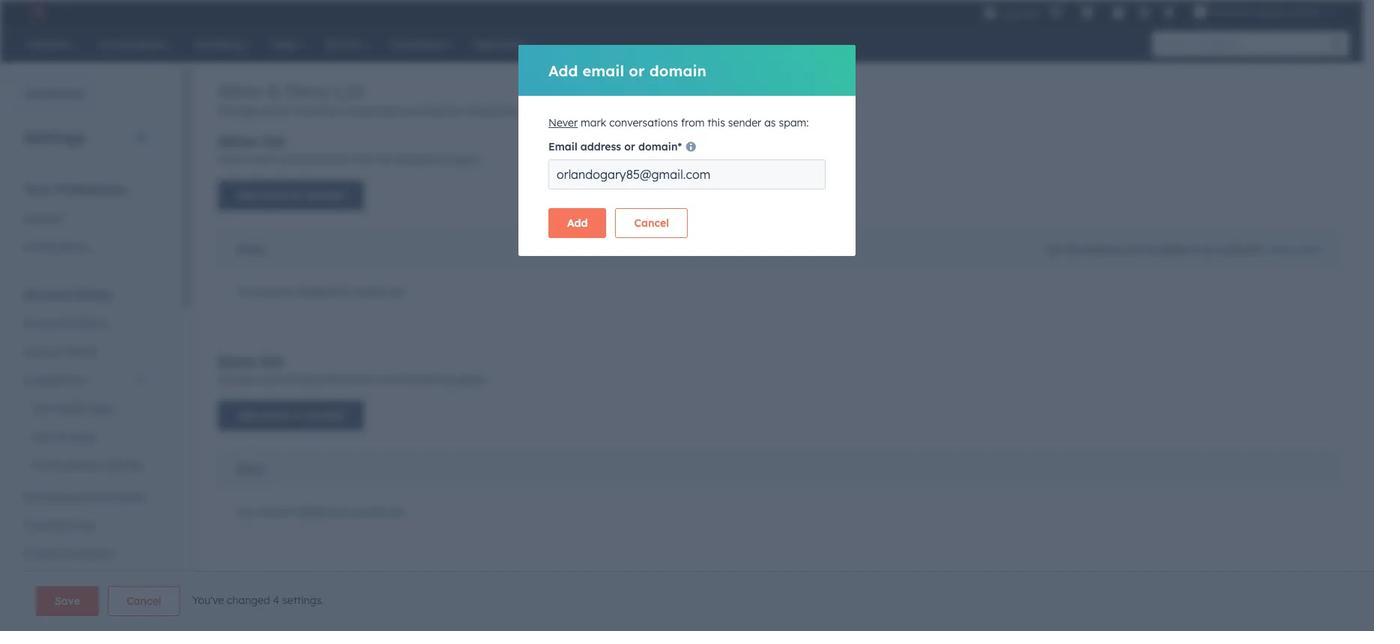 Task type: describe. For each thing, give the bounding box(es) containing it.
mark up 'based,'
[[328, 573, 367, 591]]

will
[[574, 606, 590, 619]]

tracking
[[24, 519, 66, 533]]

list
[[334, 79, 364, 102]]

notifications image
[[1163, 7, 1176, 20]]

can
[[1126, 244, 1142, 256]]

settings.
[[283, 594, 324, 608]]

james peterson image
[[1194, 5, 1208, 19]]

upgrade
[[1000, 7, 1041, 19]]

users
[[24, 346, 52, 359]]

consent
[[74, 548, 114, 561]]

you've
[[192, 594, 224, 608]]

connected apps link
[[15, 395, 157, 424]]

conversations inside add email or domain dialog
[[610, 116, 678, 130]]

studio
[[1292, 6, 1322, 18]]

all
[[1066, 244, 1076, 256]]

& for allow
[[268, 79, 281, 102]]

senders for allow
[[396, 153, 434, 166]]

the for allow
[[377, 153, 393, 166]]

upgrade image
[[984, 6, 997, 20]]

add inside button
[[567, 217, 588, 230]]

preferences
[[55, 182, 126, 197]]

address
[[581, 140, 622, 154]]

email for first add email or domain button from the bottom
[[261, 409, 289, 423]]

sender
[[729, 116, 762, 130]]

email for add email or domain dialog
[[583, 61, 625, 80]]

security link
[[15, 569, 157, 597]]

provation
[[1211, 6, 1255, 18]]

notifications button
[[1157, 0, 1182, 24]]

note:
[[218, 606, 245, 619]]

link
[[447, 606, 464, 619]]

not
[[1047, 244, 1063, 256]]

help button
[[1107, 0, 1132, 24]]

settings
[[24, 128, 85, 147]]

or for first add email or domain button from the bottom
[[292, 409, 303, 423]]

add email or domain for first add email or domain button from the bottom
[[237, 409, 346, 423]]

list for allow
[[263, 132, 285, 151]]

automatically mark as spam:
[[218, 573, 438, 591]]

calling icon image
[[1050, 6, 1063, 19]]

help image
[[1113, 7, 1126, 20]]

marked inside allow & deny list manage which incoming conversations should be marked as spam in your inbox.
[[464, 104, 502, 118]]

private
[[33, 431, 68, 445]]

general
[[24, 212, 62, 226]]

spam: inside 'deny list always mark conversations from the senders as spam:'
[[457, 373, 487, 387]]

senders for deny
[[401, 373, 439, 387]]

email for 1st add email or domain button
[[261, 189, 289, 202]]

privacy & consent
[[24, 548, 114, 561]]

2 horizontal spatial be
[[1145, 244, 1156, 256]]

cancel for add
[[635, 217, 669, 230]]

cancel button for add
[[616, 208, 688, 238]]

tracking code link
[[15, 512, 157, 540]]

account defaults
[[24, 317, 109, 331]]

security
[[24, 576, 64, 590]]

haven't for first add email or domain button from the bottom
[[258, 506, 294, 519]]

role-
[[303, 606, 326, 619]]

never
[[593, 606, 620, 619]]

addresses
[[1079, 244, 1123, 256]]

add for 1st add email or domain button
[[237, 189, 257, 202]]

you've changed 4 settings.
[[192, 594, 324, 608]]

to
[[1189, 244, 1199, 256]]

changed
[[227, 594, 270, 608]]

settings link
[[1135, 4, 1154, 20]]

save button
[[36, 587, 99, 617]]

0 vertical spatial added
[[1158, 244, 1187, 256]]

1 vertical spatial list
[[1250, 244, 1263, 256]]

marketing,
[[248, 606, 300, 619]]

always
[[218, 373, 252, 387]]

as inside allow & deny list manage which incoming conversations should be marked as spam in your inbox.
[[505, 104, 516, 118]]

and
[[362, 606, 381, 619]]

any for first add email or domain button from the bottom
[[332, 506, 350, 519]]

users & teams link
[[15, 338, 157, 367]]

allow & deny list manage which incoming conversations should be marked as spam in your inbox.
[[218, 79, 616, 118]]

based,
[[326, 606, 359, 619]]

4
[[273, 594, 280, 608]]

& for privacy
[[63, 548, 71, 561]]

menu containing provation design studio
[[982, 0, 1346, 24]]

spam: inside the allow list never mark conversations from the senders as spam:
[[452, 153, 482, 166]]

spam
[[519, 104, 547, 118]]

provation design studio
[[1211, 6, 1322, 18]]

account setup
[[24, 287, 111, 302]]

connected
[[33, 403, 86, 416]]

spam.
[[693, 606, 723, 619]]

added for 1st add email or domain button
[[297, 285, 329, 299]]

integrations button
[[15, 367, 157, 395]]

you haven't added any emails yet for first add email or domain button from the bottom
[[237, 506, 404, 519]]

& for users
[[55, 346, 62, 359]]

contacts
[[528, 606, 571, 619]]

from inside the allow list never mark conversations from the senders as spam:
[[351, 153, 374, 166]]

hubspot link
[[18, 3, 56, 21]]

learn
[[1269, 244, 1295, 256]]

add email or domain dialog
[[519, 45, 856, 256]]

provider
[[103, 460, 144, 473]]

this
[[708, 116, 726, 130]]

allow for &
[[218, 79, 263, 102]]

never inside add email or domain dialog
[[549, 116, 578, 130]]

marketplace downloads link
[[15, 484, 157, 512]]

list for deny
[[261, 352, 283, 371]]

your preferences
[[24, 182, 126, 197]]

private apps
[[33, 431, 96, 445]]

conversations inside the allow list never mark conversations from the senders as spam:
[[279, 153, 348, 166]]

deny inside 'deny list always mark conversations from the senders as spam:'
[[218, 352, 257, 371]]

from inside 'deny list always mark conversations from the senders as spam:'
[[356, 373, 379, 387]]

teams
[[65, 346, 97, 359]]



Task type: vqa. For each thing, say whether or not it's contained in the screenshot.
Calling Icon
yes



Task type: locate. For each thing, give the bounding box(es) containing it.
0 vertical spatial haven't
[[258, 285, 294, 299]]

2 horizontal spatial &
[[268, 79, 281, 102]]

design
[[1258, 6, 1289, 18]]

cancel for save
[[127, 595, 161, 609]]

mark inside add email or domain dialog
[[581, 116, 607, 130]]

marketplace
[[24, 491, 85, 505]]

automatically
[[218, 573, 323, 591]]

Search HubSpot search field
[[1153, 31, 1337, 57]]

2 vertical spatial added
[[297, 506, 329, 519]]

your preferences element
[[15, 181, 157, 262]]

general link
[[15, 205, 157, 233]]

or down 'deny list always mark conversations from the senders as spam:'
[[292, 409, 303, 423]]

1 vertical spatial never
[[218, 153, 248, 166]]

allow up manage
[[218, 79, 263, 102]]

2 you haven't added any emails yet from the top
[[237, 506, 404, 519]]

0 vertical spatial senders
[[396, 153, 434, 166]]

2 vertical spatial &
[[63, 548, 71, 561]]

1 vertical spatial add email or domain
[[237, 189, 346, 202]]

1 vertical spatial cancel button
[[108, 587, 180, 617]]

allow down manage
[[218, 132, 259, 151]]

cancel button
[[616, 208, 688, 238], [108, 587, 180, 617]]

your
[[24, 182, 52, 197]]

add button
[[549, 208, 607, 238]]

1 horizontal spatial be
[[623, 606, 635, 619]]

1 any from the top
[[332, 285, 350, 299]]

marketplace downloads
[[24, 491, 143, 505]]

service
[[63, 460, 100, 473]]

1 vertical spatial your
[[1201, 244, 1221, 256]]

be right can
[[1145, 244, 1156, 256]]

add email or domain button down the allow list never mark conversations from the senders as spam:
[[218, 181, 364, 211]]

mark up address
[[581, 116, 607, 130]]

yet for first add email or domain button from the bottom
[[388, 506, 404, 519]]

add for first add email or domain button from the bottom
[[237, 409, 257, 423]]

mark down which
[[250, 153, 276, 166]]

0 vertical spatial apps
[[89, 403, 114, 416]]

deny list always mark conversations from the senders as spam:
[[218, 352, 487, 387]]

conversations
[[342, 104, 410, 118], [610, 116, 678, 130], [279, 153, 348, 166], [284, 373, 353, 387]]

allow inside the allow list never mark conversations from the senders as spam:
[[218, 132, 259, 151]]

deny up the always
[[218, 352, 257, 371]]

conversations inside allow & deny list manage which incoming conversations should be marked as spam in your inbox.
[[342, 104, 410, 118]]

1 horizontal spatial marked
[[638, 606, 676, 619]]

1 account from the top
[[24, 287, 72, 302]]

& inside allow & deny list manage which incoming conversations should be marked as spam in your inbox.
[[268, 79, 281, 102]]

add email or domain inside add email or domain dialog
[[549, 61, 707, 80]]

1 vertical spatial be
[[1145, 244, 1156, 256]]

0 vertical spatial you haven't added any emails yet
[[237, 285, 404, 299]]

dashboard
[[25, 87, 83, 100]]

1 vertical spatial domain
[[306, 189, 346, 202]]

0 horizontal spatial your
[[561, 104, 583, 118]]

from inside add email or domain dialog
[[681, 116, 705, 130]]

as inside 'deny list always mark conversations from the senders as spam:'
[[442, 373, 454, 387]]

notifications link
[[15, 233, 157, 262]]

email
[[549, 140, 578, 154], [237, 244, 267, 256], [33, 460, 60, 473], [237, 465, 267, 476]]

account setup element
[[15, 286, 157, 597]]

search button
[[1325, 31, 1350, 57]]

email inside dialog
[[549, 140, 578, 154]]

subscription
[[384, 606, 444, 619]]

note: marketing, role-based, and subscription link emails from contacts will never be marked as spam.
[[218, 606, 723, 619]]

users & teams
[[24, 346, 97, 359]]

downloads
[[88, 491, 143, 505]]

or for add email or domain dialog
[[629, 61, 645, 80]]

0 horizontal spatial never
[[218, 153, 248, 166]]

email address or domain*
[[549, 140, 685, 154]]

0 vertical spatial never
[[549, 116, 578, 130]]

spam:
[[779, 116, 809, 130], [452, 153, 482, 166], [457, 373, 487, 387], [394, 573, 438, 591]]

1 horizontal spatial deny
[[286, 79, 329, 102]]

should
[[413, 104, 446, 118]]

email inside account setup element
[[33, 460, 60, 473]]

page section element
[[0, 587, 1375, 617]]

1 vertical spatial senders
[[401, 373, 439, 387]]

marked right the never
[[638, 606, 676, 619]]

you for 1st add email or domain button
[[237, 285, 255, 299]]

1 vertical spatial you
[[237, 506, 255, 519]]

your inside allow & deny list manage which incoming conversations should be marked as spam in your inbox.
[[561, 104, 583, 118]]

2 any from the top
[[332, 506, 350, 519]]

1 vertical spatial allow
[[218, 132, 259, 151]]

setup
[[76, 287, 111, 302]]

allow
[[1224, 244, 1247, 256]]

be right the never
[[623, 606, 635, 619]]

domain for add email or domain dialog
[[650, 61, 707, 80]]

the for deny
[[382, 373, 398, 387]]

2 account from the top
[[24, 317, 64, 331]]

learn more button
[[1269, 244, 1321, 256]]

0 horizontal spatial cancel button
[[108, 587, 180, 617]]

added
[[1158, 244, 1187, 256], [297, 285, 329, 299], [297, 506, 329, 519]]

mark inside the allow list never mark conversations from the senders as spam:
[[250, 153, 276, 166]]

allow list never mark conversations from the senders as spam:
[[218, 132, 482, 166]]

mark right the always
[[255, 373, 281, 387]]

or up never mark conversations from this sender as spam:
[[629, 61, 645, 80]]

as inside add email or domain dialog
[[765, 116, 776, 130]]

mark
[[581, 116, 607, 130], [250, 153, 276, 166], [255, 373, 281, 387], [328, 573, 367, 591]]

0 vertical spatial deny
[[286, 79, 329, 102]]

add
[[549, 61, 578, 80], [237, 189, 257, 202], [567, 217, 588, 230], [237, 409, 257, 423]]

0 vertical spatial &
[[268, 79, 281, 102]]

added for first add email or domain button from the bottom
[[297, 506, 329, 519]]

haven't for 1st add email or domain button
[[258, 285, 294, 299]]

notifications
[[24, 241, 88, 254]]

2 vertical spatial emails
[[467, 606, 499, 619]]

email service provider
[[33, 460, 144, 473]]

0 vertical spatial allow
[[218, 79, 263, 102]]

marketplaces image
[[1081, 7, 1095, 20]]

0 vertical spatial add email or domain
[[549, 61, 707, 80]]

1 horizontal spatial never
[[549, 116, 578, 130]]

deny up the incoming
[[286, 79, 329, 102]]

2 vertical spatial be
[[623, 606, 635, 619]]

1 vertical spatial yet
[[388, 506, 404, 519]]

as inside the allow list never mark conversations from the senders as spam:
[[437, 153, 449, 166]]

2 allow from the top
[[218, 132, 259, 151]]

1 vertical spatial emails
[[353, 506, 385, 519]]

senders inside the allow list never mark conversations from the senders as spam:
[[396, 153, 434, 166]]

1 add email or domain button from the top
[[218, 181, 364, 211]]

be right the should
[[449, 104, 461, 118]]

integrations
[[24, 374, 85, 388]]

cancel button down the 'email address or domain*' text box
[[616, 208, 688, 238]]

1 horizontal spatial cancel
[[635, 217, 669, 230]]

list inside the allow list never mark conversations from the senders as spam:
[[263, 132, 285, 151]]

cancel inside add email or domain dialog
[[635, 217, 669, 230]]

& right privacy
[[63, 548, 71, 561]]

1 vertical spatial apps
[[71, 431, 96, 445]]

1 vertical spatial email
[[261, 189, 289, 202]]

never inside the allow list never mark conversations from the senders as spam:
[[218, 153, 248, 166]]

0 vertical spatial you
[[237, 285, 255, 299]]

cancel left the you've
[[127, 595, 161, 609]]

your
[[561, 104, 583, 118], [1201, 244, 1221, 256]]

save
[[55, 595, 80, 609]]

privacy
[[24, 548, 60, 561]]

1 vertical spatial deny
[[218, 352, 257, 371]]

domain*
[[639, 140, 682, 154]]

1 you from the top
[[237, 285, 255, 299]]

yet for 1st add email or domain button
[[388, 285, 404, 299]]

Email address or domain* text field
[[549, 160, 826, 190]]

0 horizontal spatial cancel
[[127, 595, 161, 609]]

& right users
[[55, 346, 62, 359]]

2 haven't from the top
[[258, 506, 294, 519]]

list inside 'deny list always mark conversations from the senders as spam:'
[[261, 352, 283, 371]]

cancel inside page section element
[[127, 595, 161, 609]]

0 vertical spatial cancel
[[635, 217, 669, 230]]

never down manage
[[218, 153, 248, 166]]

domain for first add email or domain button from the bottom
[[306, 409, 346, 423]]

domain inside dialog
[[650, 61, 707, 80]]

code
[[69, 519, 95, 533]]

you haven't added any emails yet for 1st add email or domain button
[[237, 285, 404, 299]]

menu
[[982, 0, 1346, 24]]

apps up private apps link
[[89, 403, 114, 416]]

apps
[[89, 403, 114, 416], [71, 431, 96, 445]]

or
[[629, 61, 645, 80], [625, 140, 636, 154], [292, 189, 303, 202], [292, 409, 303, 423]]

0 vertical spatial marked
[[464, 104, 502, 118]]

0 vertical spatial domain
[[650, 61, 707, 80]]

any for 1st add email or domain button
[[332, 285, 350, 299]]

incoming
[[293, 104, 339, 118]]

be inside allow & deny list manage which incoming conversations should be marked as spam in your inbox.
[[449, 104, 461, 118]]

marked
[[464, 104, 502, 118], [638, 606, 676, 619]]

1 horizontal spatial &
[[63, 548, 71, 561]]

1 vertical spatial added
[[297, 285, 329, 299]]

0 vertical spatial list
[[263, 132, 285, 151]]

1 allow from the top
[[218, 79, 263, 102]]

yet
[[388, 285, 404, 299], [388, 506, 404, 519]]

1 vertical spatial &
[[55, 346, 62, 359]]

domain down 'deny list always mark conversations from the senders as spam:'
[[306, 409, 346, 423]]

1 vertical spatial haven't
[[258, 506, 294, 519]]

add email or domain button down the always
[[218, 401, 364, 431]]

add email or domain for add email or domain dialog
[[549, 61, 707, 80]]

2 you from the top
[[237, 506, 255, 519]]

apps for connected apps
[[89, 403, 114, 416]]

cancel button left the you've
[[108, 587, 180, 617]]

settings image
[[1138, 6, 1151, 20]]

1 vertical spatial any
[[332, 506, 350, 519]]

spam: inside add email or domain dialog
[[779, 116, 809, 130]]

email service provider link
[[15, 452, 157, 481]]

2 vertical spatial domain
[[306, 409, 346, 423]]

add for add email or domain dialog
[[549, 61, 578, 80]]

&
[[268, 79, 281, 102], [55, 346, 62, 359], [63, 548, 71, 561]]

apps inside 'link'
[[89, 403, 114, 416]]

never
[[549, 116, 578, 130], [218, 153, 248, 166]]

0 vertical spatial any
[[332, 285, 350, 299]]

2 vertical spatial add email or domain
[[237, 409, 346, 423]]

private apps link
[[15, 424, 157, 452]]

allow
[[218, 79, 263, 102], [218, 132, 259, 151]]

1 vertical spatial marked
[[638, 606, 676, 619]]

your right to
[[1201, 244, 1221, 256]]

account for account defaults
[[24, 317, 64, 331]]

1 yet from the top
[[388, 285, 404, 299]]

0 vertical spatial add email or domain button
[[218, 181, 364, 211]]

1 you haven't added any emails yet from the top
[[237, 285, 404, 299]]

marketplaces button
[[1072, 0, 1104, 24]]

1 haven't from the top
[[258, 285, 294, 299]]

0 vertical spatial yet
[[388, 285, 404, 299]]

add email or domain for 1st add email or domain button
[[237, 189, 346, 202]]

apps for private apps
[[71, 431, 96, 445]]

conversations inside 'deny list always mark conversations from the senders as spam:'
[[284, 373, 353, 387]]

account defaults link
[[15, 310, 157, 338]]

1 vertical spatial you haven't added any emails yet
[[237, 506, 404, 519]]

deny
[[286, 79, 329, 102], [218, 352, 257, 371]]

privacy & consent link
[[15, 540, 157, 569]]

0 horizontal spatial marked
[[464, 104, 502, 118]]

hubspot image
[[27, 3, 45, 21]]

0 vertical spatial account
[[24, 287, 72, 302]]

& up which
[[268, 79, 281, 102]]

deny inside allow & deny list manage which incoming conversations should be marked as spam in your inbox.
[[286, 79, 329, 102]]

inbox.
[[586, 104, 616, 118]]

the inside the allow list never mark conversations from the senders as spam:
[[377, 153, 393, 166]]

apps up the service
[[71, 431, 96, 445]]

senders inside 'deny list always mark conversations from the senders as spam:'
[[401, 373, 439, 387]]

account up account defaults
[[24, 287, 72, 302]]

cancel down the 'email address or domain*' text box
[[635, 217, 669, 230]]

defaults
[[67, 317, 109, 331]]

0 horizontal spatial be
[[449, 104, 461, 118]]

in
[[550, 104, 558, 118]]

senders
[[396, 153, 434, 166], [401, 373, 439, 387]]

never right spam at the top of page
[[549, 116, 578, 130]]

allow inside allow & deny list manage which incoming conversations should be marked as spam in your inbox.
[[218, 79, 263, 102]]

account for account setup
[[24, 287, 72, 302]]

2 vertical spatial email
[[261, 409, 289, 423]]

0 vertical spatial be
[[449, 104, 461, 118]]

2 add email or domain button from the top
[[218, 401, 364, 431]]

0 vertical spatial emails
[[353, 285, 385, 299]]

1 vertical spatial the
[[382, 373, 398, 387]]

or right address
[[625, 140, 636, 154]]

0 vertical spatial email
[[583, 61, 625, 80]]

you for first add email or domain button from the bottom
[[237, 506, 255, 519]]

0 vertical spatial the
[[377, 153, 393, 166]]

add email or domain down the allow list never mark conversations from the senders as spam:
[[237, 189, 346, 202]]

or down the allow list never mark conversations from the senders as spam:
[[292, 189, 303, 202]]

account up users
[[24, 317, 64, 331]]

1 vertical spatial add email or domain button
[[218, 401, 364, 431]]

domain down the allow list never mark conversations from the senders as spam:
[[306, 189, 346, 202]]

domain up never mark conversations from this sender as spam:
[[650, 61, 707, 80]]

calling icon button
[[1044, 2, 1069, 22]]

never mark conversations from this sender as spam:
[[549, 116, 809, 130]]

2 vertical spatial list
[[261, 352, 283, 371]]

add email or domain down the always
[[237, 409, 346, 423]]

which
[[262, 104, 290, 118]]

email
[[583, 61, 625, 80], [261, 189, 289, 202], [261, 409, 289, 423]]

the inside 'deny list always mark conversations from the senders as spam:'
[[382, 373, 398, 387]]

0 vertical spatial cancel button
[[616, 208, 688, 238]]

1 horizontal spatial your
[[1201, 244, 1221, 256]]

cancel button for save
[[108, 587, 180, 617]]

your right the in at the top of the page
[[561, 104, 583, 118]]

domain for 1st add email or domain button
[[306, 189, 346, 202]]

search image
[[1332, 39, 1343, 49]]

1 vertical spatial cancel
[[127, 595, 161, 609]]

0 horizontal spatial deny
[[218, 352, 257, 371]]

email inside dialog
[[583, 61, 625, 80]]

0 horizontal spatial &
[[55, 346, 62, 359]]

not all addresses can be added to your allow list learn more
[[1047, 244, 1321, 256]]

or for 1st add email or domain button
[[292, 189, 303, 202]]

add email or domain up inbox.
[[549, 61, 707, 80]]

account
[[24, 287, 72, 302], [24, 317, 64, 331]]

allow for list
[[218, 132, 259, 151]]

mark inside 'deny list always mark conversations from the senders as spam:'
[[255, 373, 281, 387]]

2 yet from the top
[[388, 506, 404, 519]]

add email or domain
[[549, 61, 707, 80], [237, 189, 346, 202], [237, 409, 346, 423]]

manage
[[218, 104, 259, 118]]

0 vertical spatial your
[[561, 104, 583, 118]]

1 vertical spatial account
[[24, 317, 64, 331]]

more
[[1298, 244, 1321, 256]]

from
[[681, 116, 705, 130], [351, 153, 374, 166], [356, 373, 379, 387], [502, 606, 525, 619]]

marked left spam at the top of page
[[464, 104, 502, 118]]

1 horizontal spatial cancel button
[[616, 208, 688, 238]]

provation design studio button
[[1185, 0, 1344, 24]]



